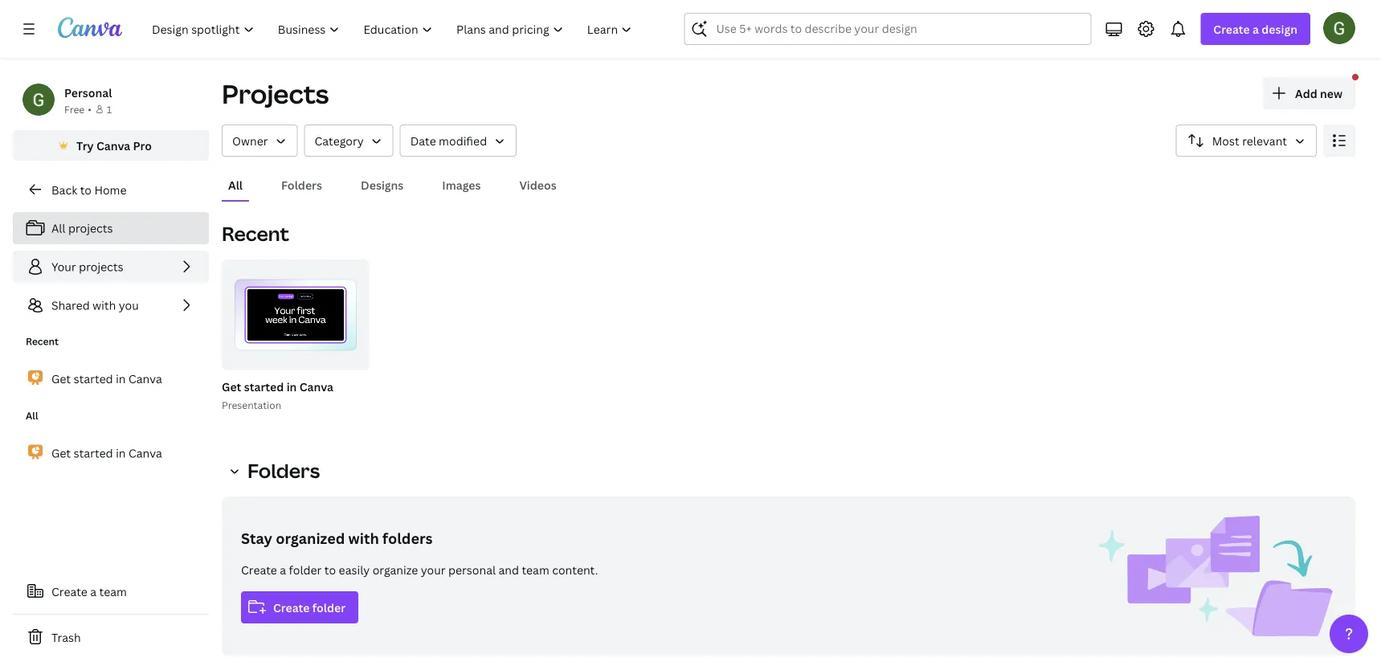 Task type: vqa. For each thing, say whether or not it's contained in the screenshot.
Stay
yes



Task type: describe. For each thing, give the bounding box(es) containing it.
create a design
[[1214, 21, 1298, 37]]

create a team button
[[13, 575, 209, 608]]

2 vertical spatial all
[[26, 409, 38, 422]]

try canva pro
[[76, 138, 152, 153]]

organize
[[373, 562, 418, 577]]

0 vertical spatial to
[[80, 182, 92, 197]]

design
[[1262, 21, 1298, 37]]

of
[[335, 352, 347, 363]]

add new
[[1296, 86, 1343, 101]]

create a design button
[[1201, 13, 1311, 45]]

create a team
[[51, 584, 127, 599]]

new
[[1321, 86, 1343, 101]]

relevant
[[1243, 133, 1288, 148]]

folders inside button
[[281, 177, 322, 192]]

folders
[[383, 528, 433, 548]]

get started in canva for 1st get started in canva link from the top of the page
[[51, 371, 162, 386]]

trash
[[51, 630, 81, 645]]

create for create a team
[[51, 584, 88, 599]]

1 horizontal spatial with
[[348, 528, 379, 548]]

your projects link
[[13, 251, 209, 283]]

add
[[1296, 86, 1318, 101]]

team inside button
[[99, 584, 127, 599]]

create folder
[[273, 600, 346, 615]]

category
[[315, 133, 364, 148]]

gary orlando image
[[1324, 12, 1356, 44]]

Search search field
[[716, 14, 1060, 44]]

free
[[64, 102, 85, 116]]

1 horizontal spatial recent
[[222, 221, 289, 247]]

top level navigation element
[[141, 13, 646, 45]]

your
[[51, 259, 76, 274]]

create a folder to easily organize your personal and team content.
[[241, 562, 598, 577]]

Sort by button
[[1176, 125, 1317, 157]]

get started in canva button
[[222, 377, 334, 397]]

create for create a folder to easily organize your personal and team content.
[[241, 562, 277, 577]]

add new button
[[1264, 77, 1356, 109]]

•
[[88, 102, 92, 116]]

0 vertical spatial folder
[[289, 562, 322, 577]]

shared
[[51, 298, 90, 313]]

back to home link
[[13, 174, 209, 206]]

content.
[[552, 562, 598, 577]]

owner
[[232, 133, 268, 148]]

get started in canva presentation
[[222, 379, 334, 412]]

folders inside dropdown button
[[248, 458, 320, 484]]

with inside list
[[93, 298, 116, 313]]

projects for all projects
[[68, 221, 113, 236]]

projects
[[222, 76, 329, 111]]

easily
[[339, 562, 370, 577]]

get inside get started in canva presentation
[[222, 379, 241, 394]]

1 for 1
[[107, 102, 112, 116]]

all button
[[222, 170, 249, 200]]

videos button
[[513, 170, 563, 200]]

most relevant
[[1213, 133, 1288, 148]]

Owner button
[[222, 125, 298, 157]]

folders button
[[275, 170, 329, 200]]

started inside get started in canva presentation
[[244, 379, 284, 394]]

1 for 1 of 27
[[328, 352, 333, 363]]

0 horizontal spatial recent
[[26, 335, 59, 348]]

all projects link
[[13, 212, 209, 244]]

started for 2nd get started in canva link from the top of the page
[[74, 445, 113, 461]]

get for 2nd get started in canva link from the top of the page
[[51, 445, 71, 461]]



Task type: locate. For each thing, give the bounding box(es) containing it.
create left design at top
[[1214, 21, 1250, 37]]

shared with you link
[[13, 289, 209, 322]]

personal
[[448, 562, 496, 577]]

1
[[107, 102, 112, 116], [328, 352, 333, 363]]

0 vertical spatial 1
[[107, 102, 112, 116]]

1 left of
[[328, 352, 333, 363]]

presentation
[[222, 398, 281, 412]]

0 vertical spatial team
[[522, 562, 550, 577]]

projects down back to home
[[68, 221, 113, 236]]

personal
[[64, 85, 112, 100]]

team right and
[[522, 562, 550, 577]]

0 vertical spatial recent
[[222, 221, 289, 247]]

create for create folder
[[273, 600, 310, 615]]

date modified
[[410, 133, 487, 148]]

pro
[[133, 138, 152, 153]]

all inside all projects link
[[51, 221, 66, 236]]

0 vertical spatial folders
[[281, 177, 322, 192]]

a left design at top
[[1253, 21, 1259, 37]]

1 vertical spatial get started in canva link
[[13, 436, 209, 470]]

with up easily
[[348, 528, 379, 548]]

folder
[[289, 562, 322, 577], [312, 600, 346, 615]]

to right back
[[80, 182, 92, 197]]

0 vertical spatial a
[[1253, 21, 1259, 37]]

1 horizontal spatial to
[[325, 562, 336, 577]]

0 vertical spatial get started in canva
[[51, 371, 162, 386]]

and
[[499, 562, 519, 577]]

folder inside button
[[312, 600, 346, 615]]

a inside dropdown button
[[1253, 21, 1259, 37]]

1 right •
[[107, 102, 112, 116]]

date
[[410, 133, 436, 148]]

projects
[[68, 221, 113, 236], [79, 259, 123, 274]]

back
[[51, 182, 77, 197]]

2 horizontal spatial all
[[228, 177, 243, 192]]

try
[[76, 138, 94, 153]]

a up create folder button
[[280, 562, 286, 577]]

folder down organized
[[289, 562, 322, 577]]

create inside create a design dropdown button
[[1214, 21, 1250, 37]]

Category button
[[304, 125, 394, 157]]

2 get started in canva from the top
[[51, 445, 162, 461]]

create up trash
[[51, 584, 88, 599]]

in inside get started in canva presentation
[[287, 379, 297, 394]]

1 vertical spatial recent
[[26, 335, 59, 348]]

to left easily
[[325, 562, 336, 577]]

create inside create a team button
[[51, 584, 88, 599]]

designs
[[361, 177, 404, 192]]

1 horizontal spatial team
[[522, 562, 550, 577]]

list containing all projects
[[13, 212, 209, 322]]

recent down all button
[[222, 221, 289, 247]]

recent down shared
[[26, 335, 59, 348]]

canva inside try canva pro button
[[96, 138, 130, 153]]

0 horizontal spatial to
[[80, 182, 92, 197]]

create down organized
[[273, 600, 310, 615]]

Date modified button
[[400, 125, 517, 157]]

get
[[51, 371, 71, 386], [222, 379, 241, 394], [51, 445, 71, 461]]

projects inside all projects link
[[68, 221, 113, 236]]

organized
[[276, 528, 345, 548]]

1 horizontal spatial a
[[280, 562, 286, 577]]

images button
[[436, 170, 487, 200]]

0 horizontal spatial 1
[[107, 102, 112, 116]]

all for all projects
[[51, 221, 66, 236]]

canva inside get started in canva presentation
[[300, 379, 334, 394]]

create folder button
[[241, 592, 359, 624]]

0 vertical spatial with
[[93, 298, 116, 313]]

1 vertical spatial a
[[280, 562, 286, 577]]

1 vertical spatial folder
[[312, 600, 346, 615]]

projects right your
[[79, 259, 123, 274]]

designs button
[[355, 170, 410, 200]]

2 horizontal spatial a
[[1253, 21, 1259, 37]]

a
[[1253, 21, 1259, 37], [280, 562, 286, 577], [90, 584, 97, 599]]

canva
[[96, 138, 130, 153], [129, 371, 162, 386], [300, 379, 334, 394], [129, 445, 162, 461]]

free •
[[64, 102, 92, 116]]

2 vertical spatial a
[[90, 584, 97, 599]]

1 vertical spatial all
[[51, 221, 66, 236]]

2 get started in canva link from the top
[[13, 436, 209, 470]]

videos
[[520, 177, 557, 192]]

your projects
[[51, 259, 123, 274]]

get for 1st get started in canva link from the top of the page
[[51, 371, 71, 386]]

1 get started in canva link from the top
[[13, 362, 209, 396]]

1 of 27
[[328, 352, 359, 363]]

1 vertical spatial folders
[[248, 458, 320, 484]]

1 get started in canva from the top
[[51, 371, 162, 386]]

0 vertical spatial all
[[228, 177, 243, 192]]

your
[[421, 562, 446, 577]]

to
[[80, 182, 92, 197], [325, 562, 336, 577]]

projects for your projects
[[79, 259, 123, 274]]

stay organized with folders
[[241, 528, 433, 548]]

a for folder
[[280, 562, 286, 577]]

modified
[[439, 133, 487, 148]]

a up trash link
[[90, 584, 97, 599]]

folders up organized
[[248, 458, 320, 484]]

with left you
[[93, 298, 116, 313]]

folder down easily
[[312, 600, 346, 615]]

started for 1st get started in canva link from the top of the page
[[74, 371, 113, 386]]

1 vertical spatial with
[[348, 528, 379, 548]]

1 vertical spatial to
[[325, 562, 336, 577]]

folders down category
[[281, 177, 322, 192]]

1 horizontal spatial 1
[[328, 352, 333, 363]]

shared with you
[[51, 298, 139, 313]]

projects inside "your projects" link
[[79, 259, 123, 274]]

team up trash link
[[99, 584, 127, 599]]

all inside all button
[[228, 177, 243, 192]]

in
[[116, 371, 126, 386], [287, 379, 297, 394], [116, 445, 126, 461]]

all for all button
[[228, 177, 243, 192]]

0 horizontal spatial all
[[26, 409, 38, 422]]

0 vertical spatial projects
[[68, 221, 113, 236]]

folders
[[281, 177, 322, 192], [248, 458, 320, 484]]

1 horizontal spatial all
[[51, 221, 66, 236]]

create for create a design
[[1214, 21, 1250, 37]]

home
[[94, 182, 127, 197]]

with
[[93, 298, 116, 313], [348, 528, 379, 548]]

most
[[1213, 133, 1240, 148]]

1 vertical spatial projects
[[79, 259, 123, 274]]

0 vertical spatial get started in canva link
[[13, 362, 209, 396]]

get started in canva for 2nd get started in canva link from the top of the page
[[51, 445, 162, 461]]

folders button
[[222, 455, 330, 487]]

get started in canva link
[[13, 362, 209, 396], [13, 436, 209, 470]]

try canva pro button
[[13, 130, 209, 161]]

team
[[522, 562, 550, 577], [99, 584, 127, 599]]

a for design
[[1253, 21, 1259, 37]]

1 vertical spatial get started in canva
[[51, 445, 162, 461]]

trash link
[[13, 621, 209, 653]]

back to home
[[51, 182, 127, 197]]

create
[[1214, 21, 1250, 37], [241, 562, 277, 577], [51, 584, 88, 599], [273, 600, 310, 615]]

a for team
[[90, 584, 97, 599]]

create inside create folder button
[[273, 600, 310, 615]]

get started in canva
[[51, 371, 162, 386], [51, 445, 162, 461]]

all
[[228, 177, 243, 192], [51, 221, 66, 236], [26, 409, 38, 422]]

1 vertical spatial team
[[99, 584, 127, 599]]

27
[[349, 352, 359, 363]]

images
[[442, 177, 481, 192]]

0 horizontal spatial a
[[90, 584, 97, 599]]

started
[[74, 371, 113, 386], [244, 379, 284, 394], [74, 445, 113, 461]]

list
[[13, 212, 209, 322]]

1 vertical spatial 1
[[328, 352, 333, 363]]

None search field
[[684, 13, 1092, 45]]

create down the stay
[[241, 562, 277, 577]]

all projects
[[51, 221, 113, 236]]

stay
[[241, 528, 272, 548]]

recent
[[222, 221, 289, 247], [26, 335, 59, 348]]

a inside button
[[90, 584, 97, 599]]

you
[[119, 298, 139, 313]]

0 horizontal spatial team
[[99, 584, 127, 599]]

0 horizontal spatial with
[[93, 298, 116, 313]]



